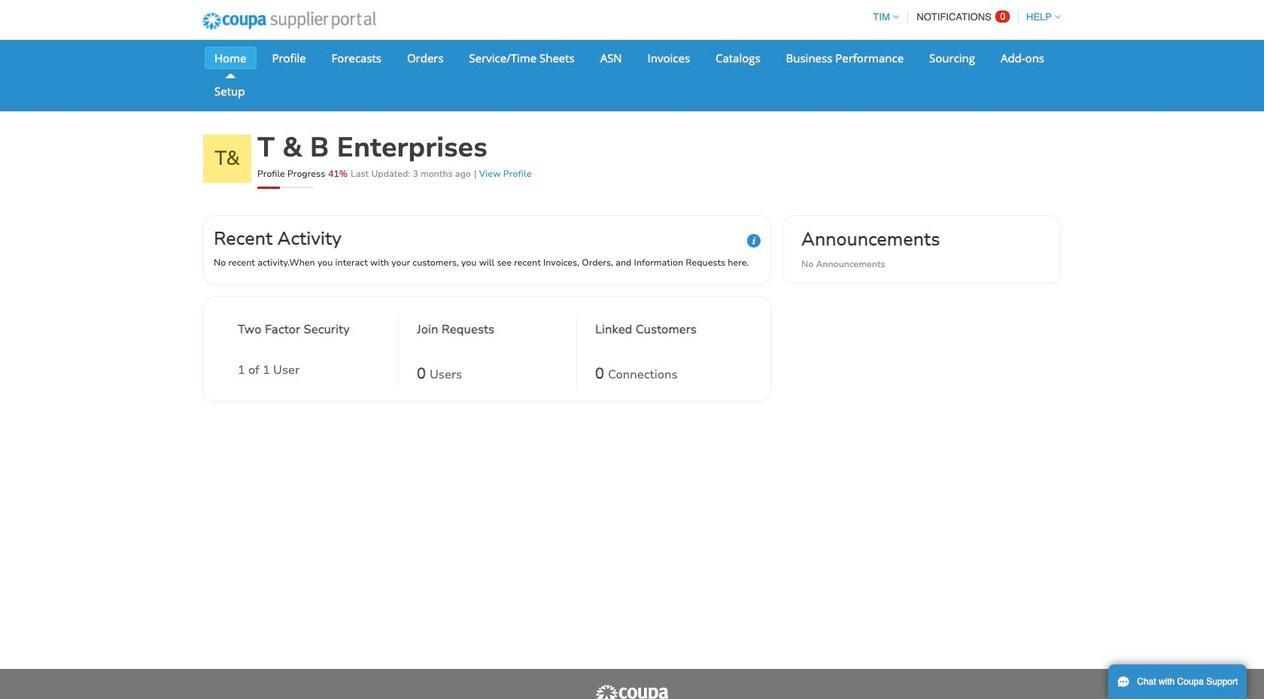 Task type: vqa. For each thing, say whether or not it's contained in the screenshot.
towards
no



Task type: locate. For each thing, give the bounding box(es) containing it.
navigation
[[867, 2, 1062, 32]]

1 horizontal spatial coupa supplier portal image
[[595, 684, 670, 699]]

0 horizontal spatial coupa supplier portal image
[[192, 2, 386, 40]]

0 vertical spatial coupa supplier portal image
[[192, 2, 386, 40]]

coupa supplier portal image
[[192, 2, 386, 40], [595, 684, 670, 699]]

1 vertical spatial coupa supplier portal image
[[595, 684, 670, 699]]

t& image
[[203, 135, 251, 183]]



Task type: describe. For each thing, give the bounding box(es) containing it.
additional information image
[[748, 234, 761, 248]]



